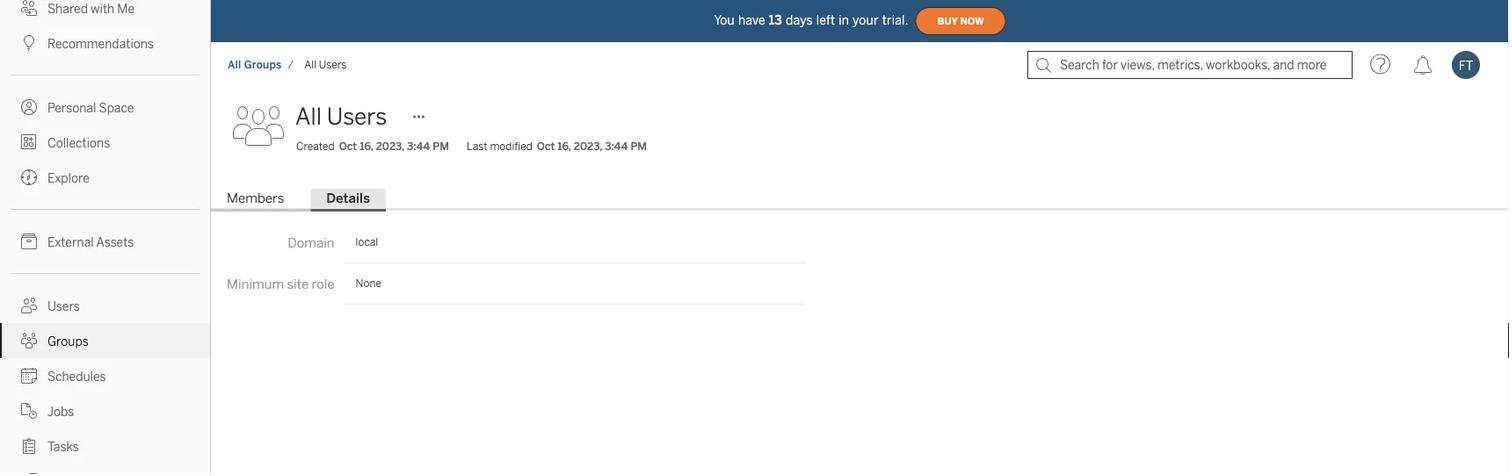 Task type: describe. For each thing, give the bounding box(es) containing it.
left
[[817, 13, 835, 27]]

1 16, from the left
[[360, 140, 373, 153]]

minimum site role
[[227, 276, 335, 292]]

all users inside main content
[[295, 103, 387, 131]]

jobs link
[[0, 394, 210, 429]]

created oct 16, 2023, 3:44 pm
[[296, 140, 449, 153]]

shared
[[47, 1, 88, 16]]

0 vertical spatial all users
[[304, 58, 347, 71]]

personal
[[47, 101, 96, 115]]

have
[[738, 13, 766, 27]]

last
[[467, 140, 488, 153]]

site
[[287, 276, 309, 292]]

minimum
[[227, 276, 284, 292]]

local
[[356, 236, 378, 249]]

2 pm from the left
[[631, 140, 647, 153]]

Search for views, metrics, workbooks, and more text field
[[1028, 51, 1353, 79]]

external
[[47, 235, 94, 250]]

users link
[[0, 288, 210, 324]]

all left / on the top left of the page
[[228, 58, 241, 71]]

/
[[288, 58, 294, 71]]

space
[[99, 101, 134, 115]]

groups link
[[0, 324, 210, 359]]

all users main content
[[211, 88, 1510, 475]]

1 oct from the left
[[339, 140, 357, 153]]

all right / on the top left of the page
[[304, 58, 317, 71]]

your
[[853, 13, 879, 27]]

1 pm from the left
[[433, 140, 449, 153]]

shared with me link
[[0, 0, 210, 25]]

users inside main content
[[327, 103, 387, 131]]

tasks
[[47, 440, 79, 455]]

tasks link
[[0, 429, 210, 464]]

domain
[[288, 235, 335, 251]]

now
[[961, 16, 984, 27]]

days
[[786, 13, 813, 27]]

created
[[296, 140, 335, 153]]

jobs
[[47, 405, 74, 419]]

groups inside groups link
[[47, 335, 89, 349]]

2 vertical spatial users
[[47, 299, 80, 314]]

2 oct from the left
[[537, 140, 555, 153]]

explore
[[47, 171, 90, 186]]

2 2023, from the left
[[574, 140, 602, 153]]

buy now
[[938, 16, 984, 27]]

group image
[[232, 99, 285, 152]]

all groups link
[[227, 58, 283, 72]]

details
[[326, 191, 370, 207]]



Task type: vqa. For each thing, say whether or not it's contained in the screenshot.
the leftmost 16,
yes



Task type: locate. For each thing, give the bounding box(es) containing it.
in
[[839, 13, 849, 27]]

sub-spaces tab list
[[211, 189, 1510, 212]]

16, right created on the top left of the page
[[360, 140, 373, 153]]

external assets
[[47, 235, 134, 250]]

0 horizontal spatial 2023,
[[376, 140, 404, 153]]

all inside main content
[[295, 103, 322, 131]]

all users up created on the top left of the page
[[295, 103, 387, 131]]

collections link
[[0, 125, 210, 160]]

all users element
[[299, 58, 352, 71]]

1 horizontal spatial oct
[[537, 140, 555, 153]]

16, right modified
[[558, 140, 571, 153]]

buy now button
[[916, 7, 1006, 35]]

2023, right modified
[[574, 140, 602, 153]]

0 vertical spatial users
[[319, 58, 347, 71]]

0 horizontal spatial 3:44
[[407, 140, 430, 153]]

explore link
[[0, 160, 210, 195]]

1 vertical spatial groups
[[47, 335, 89, 349]]

1 horizontal spatial 16,
[[558, 140, 571, 153]]

all users right / on the top left of the page
[[304, 58, 347, 71]]

all
[[228, 58, 241, 71], [304, 58, 317, 71], [295, 103, 322, 131]]

2 3:44 from the left
[[605, 140, 628, 153]]

buy
[[938, 16, 958, 27]]

all users
[[304, 58, 347, 71], [295, 103, 387, 131]]

oct right created on the top left of the page
[[339, 140, 357, 153]]

1 horizontal spatial 2023,
[[574, 140, 602, 153]]

3:44
[[407, 140, 430, 153], [605, 140, 628, 153]]

1 3:44 from the left
[[407, 140, 430, 153]]

0 vertical spatial groups
[[244, 58, 282, 71]]

2023,
[[376, 140, 404, 153], [574, 140, 602, 153]]

members
[[227, 191, 284, 207]]

0 horizontal spatial oct
[[339, 140, 357, 153]]

oct right modified
[[537, 140, 555, 153]]

1 vertical spatial users
[[327, 103, 387, 131]]

1 horizontal spatial 3:44
[[605, 140, 628, 153]]

external assets link
[[0, 224, 210, 259]]

0 horizontal spatial groups
[[47, 335, 89, 349]]

1 2023, from the left
[[376, 140, 404, 153]]

all up created on the top left of the page
[[295, 103, 322, 131]]

users up groups link
[[47, 299, 80, 314]]

modified
[[490, 140, 533, 153]]

last modified oct 16, 2023, 3:44 pm
[[467, 140, 647, 153]]

13
[[769, 13, 782, 27]]

users right / on the top left of the page
[[319, 58, 347, 71]]

you have 13 days left in your trial.
[[714, 13, 909, 27]]

you
[[714, 13, 735, 27]]

recommendations link
[[0, 25, 210, 61]]

1 vertical spatial all users
[[295, 103, 387, 131]]

collections
[[47, 136, 110, 150]]

recommendations
[[47, 36, 154, 51]]

2023, right created on the top left of the page
[[376, 140, 404, 153]]

users
[[319, 58, 347, 71], [327, 103, 387, 131], [47, 299, 80, 314]]

role
[[312, 276, 335, 292]]

oct
[[339, 140, 357, 153], [537, 140, 555, 153]]

personal space
[[47, 101, 134, 115]]

with
[[91, 1, 114, 16]]

0 horizontal spatial 16,
[[360, 140, 373, 153]]

none
[[356, 277, 382, 290]]

pm
[[433, 140, 449, 153], [631, 140, 647, 153]]

0 horizontal spatial pm
[[433, 140, 449, 153]]

personal space link
[[0, 90, 210, 125]]

shared with me
[[47, 1, 135, 16]]

groups left / on the top left of the page
[[244, 58, 282, 71]]

users up created oct 16, 2023, 3:44 pm
[[327, 103, 387, 131]]

1 horizontal spatial groups
[[244, 58, 282, 71]]

16,
[[360, 140, 373, 153], [558, 140, 571, 153]]

schedules
[[47, 370, 106, 384]]

all groups /
[[228, 58, 294, 71]]

groups
[[244, 58, 282, 71], [47, 335, 89, 349]]

assets
[[96, 235, 134, 250]]

schedules link
[[0, 359, 210, 394]]

trial.
[[882, 13, 909, 27]]

me
[[117, 1, 135, 16]]

2 16, from the left
[[558, 140, 571, 153]]

groups up schedules
[[47, 335, 89, 349]]

1 horizontal spatial pm
[[631, 140, 647, 153]]



